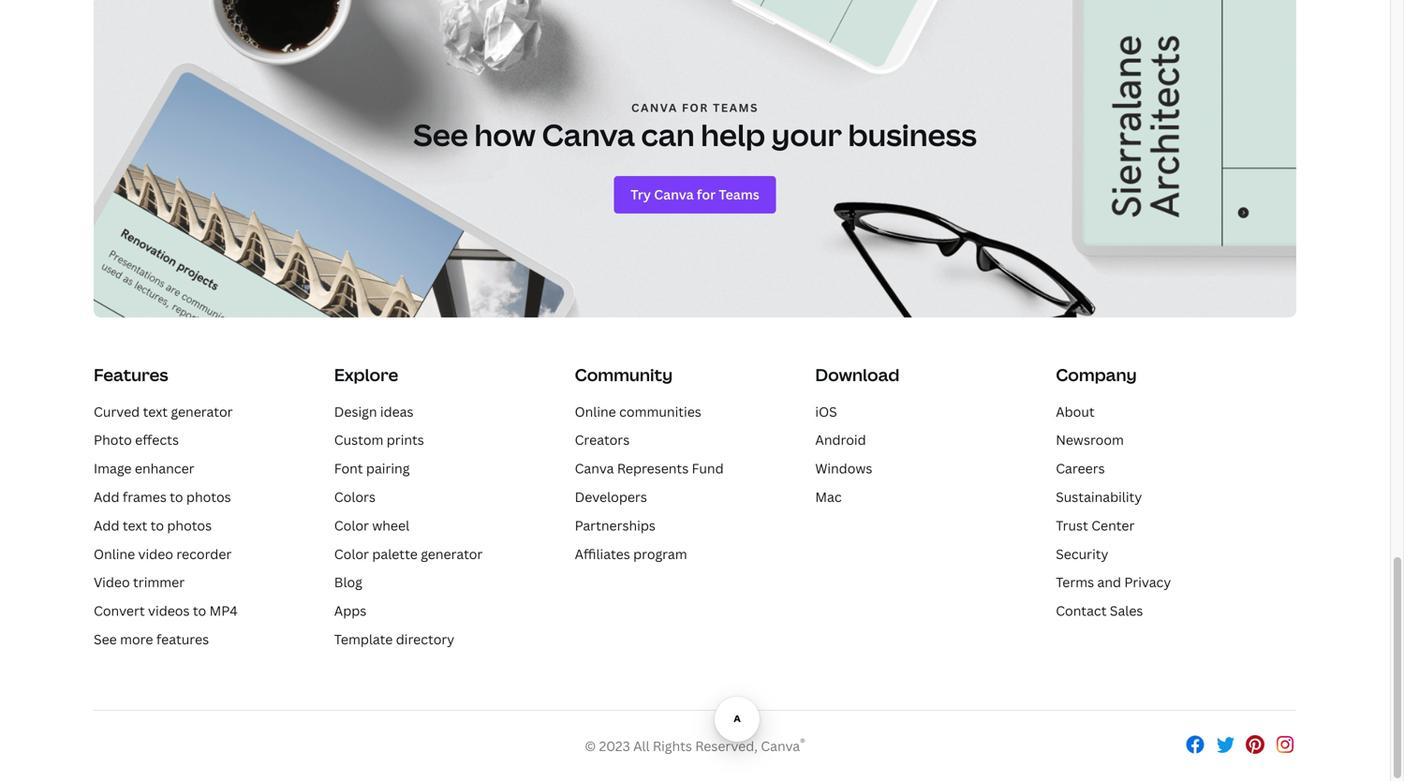 Task type: describe. For each thing, give the bounding box(es) containing it.
partnerships
[[575, 517, 656, 534]]

color palette generator link
[[334, 545, 483, 563]]

mp4
[[209, 602, 238, 620]]

pairing
[[366, 460, 410, 477]]

developers
[[575, 488, 647, 506]]

can
[[641, 114, 695, 155]]

and
[[1098, 574, 1122, 591]]

your
[[772, 114, 842, 155]]

mac link
[[816, 488, 842, 506]]

sales
[[1110, 602, 1143, 620]]

download
[[816, 363, 900, 386]]

privacy
[[1125, 574, 1171, 591]]

affiliates program
[[575, 545, 687, 563]]

photos for add text to photos
[[167, 517, 212, 534]]

explore
[[334, 363, 398, 386]]

contact sales link
[[1056, 602, 1143, 620]]

program
[[633, 545, 687, 563]]

photo
[[94, 431, 132, 449]]

colors
[[334, 488, 376, 506]]

image
[[94, 460, 132, 477]]

contact sales
[[1056, 602, 1143, 620]]

text for curved
[[143, 403, 168, 421]]

see more features link
[[94, 631, 209, 648]]

design ideas link
[[334, 403, 414, 421]]

terms and privacy link
[[1056, 574, 1171, 591]]

see inside canva for teams see how canva can help your business
[[413, 114, 468, 155]]

online video recorder link
[[94, 545, 232, 563]]

community
[[575, 363, 673, 386]]

canva inside © 2023 all rights reserved, canva ®
[[761, 738, 800, 755]]

video
[[138, 545, 173, 563]]

to for videos
[[193, 602, 206, 620]]

1 vertical spatial see
[[94, 631, 117, 648]]

terms and privacy
[[1056, 574, 1171, 591]]

add text to photos
[[94, 517, 212, 534]]

wheel
[[372, 517, 410, 534]]

template directory
[[334, 631, 455, 648]]

android link
[[816, 431, 866, 449]]

sustainability
[[1056, 488, 1142, 506]]

for
[[682, 100, 709, 115]]

add frames to photos link
[[94, 488, 231, 506]]

more
[[120, 631, 153, 648]]

custom prints
[[334, 431, 424, 449]]

apps link
[[334, 602, 367, 620]]

company
[[1056, 363, 1137, 386]]

online communities link
[[575, 403, 702, 421]]

image enhancer
[[94, 460, 194, 477]]

creators link
[[575, 431, 630, 449]]

photo effects link
[[94, 431, 179, 449]]

ios
[[816, 403, 837, 421]]

directory
[[396, 631, 455, 648]]

video
[[94, 574, 130, 591]]

font
[[334, 460, 363, 477]]

newsroom link
[[1056, 431, 1124, 449]]

©
[[585, 738, 596, 755]]

photo effects
[[94, 431, 179, 449]]

canva left can
[[542, 114, 635, 155]]

generator for curved text generator
[[171, 403, 233, 421]]

apps
[[334, 602, 367, 620]]

online video recorder
[[94, 545, 232, 563]]

custom prints link
[[334, 431, 424, 449]]

blog link
[[334, 574, 362, 591]]

communities
[[619, 403, 702, 421]]

trimmer
[[133, 574, 185, 591]]

effects
[[135, 431, 179, 449]]

add text to photos link
[[94, 517, 212, 534]]

fund
[[692, 460, 724, 477]]

features
[[94, 363, 168, 386]]

© 2023 all rights reserved, canva ®
[[585, 735, 806, 755]]

convert videos to mp4
[[94, 602, 238, 620]]

design
[[334, 403, 377, 421]]



Task type: vqa. For each thing, say whether or not it's contained in the screenshot.
Contact Sales link
yes



Task type: locate. For each thing, give the bounding box(es) containing it.
curved text generator link
[[94, 403, 233, 421]]

convert videos to mp4 link
[[94, 602, 238, 620]]

0 vertical spatial add
[[94, 488, 119, 506]]

about
[[1056, 403, 1095, 421]]

to for text
[[151, 517, 164, 534]]

0 vertical spatial to
[[170, 488, 183, 506]]

security
[[1056, 545, 1109, 563]]

0 vertical spatial online
[[575, 403, 616, 421]]

affiliates program link
[[575, 545, 687, 563]]

android
[[816, 431, 866, 449]]

photos for add frames to photos
[[186, 488, 231, 506]]

text
[[143, 403, 168, 421], [123, 517, 147, 534]]

1 horizontal spatial see
[[413, 114, 468, 155]]

to left the 'mp4'
[[193, 602, 206, 620]]

canva for teams see how canva can help your business
[[413, 100, 977, 155]]

add up video
[[94, 517, 119, 534]]

color
[[334, 517, 369, 534], [334, 545, 369, 563]]

add down image
[[94, 488, 119, 506]]

0 horizontal spatial generator
[[171, 403, 233, 421]]

to up "video"
[[151, 517, 164, 534]]

newsroom
[[1056, 431, 1124, 449]]

video trimmer link
[[94, 574, 185, 591]]

enhancer
[[135, 460, 194, 477]]

photos down enhancer
[[186, 488, 231, 506]]

0 vertical spatial generator
[[171, 403, 233, 421]]

developers link
[[575, 488, 647, 506]]

add frames to photos
[[94, 488, 231, 506]]

®
[[800, 735, 806, 750]]

windows link
[[816, 460, 873, 477]]

windows
[[816, 460, 873, 477]]

1 horizontal spatial generator
[[421, 545, 483, 563]]

color down colors
[[334, 517, 369, 534]]

ideas
[[380, 403, 414, 421]]

help
[[701, 114, 766, 155]]

online up video
[[94, 545, 135, 563]]

see more features
[[94, 631, 209, 648]]

template
[[334, 631, 393, 648]]

0 horizontal spatial see
[[94, 631, 117, 648]]

affiliates
[[575, 545, 630, 563]]

trust center link
[[1056, 517, 1135, 534]]

reserved,
[[695, 738, 758, 755]]

all
[[633, 738, 650, 755]]

canva represents fund link
[[575, 460, 724, 477]]

online communities
[[575, 403, 702, 421]]

1 vertical spatial color
[[334, 545, 369, 563]]

contact
[[1056, 602, 1107, 620]]

template directory link
[[334, 631, 455, 648]]

color wheel link
[[334, 517, 410, 534]]

center
[[1092, 517, 1135, 534]]

2 add from the top
[[94, 517, 119, 534]]

generator for color palette generator
[[421, 545, 483, 563]]

image enhancer link
[[94, 460, 194, 477]]

online for online video recorder
[[94, 545, 135, 563]]

1 vertical spatial text
[[123, 517, 147, 534]]

color wheel
[[334, 517, 410, 534]]

text for add
[[123, 517, 147, 534]]

creators
[[575, 431, 630, 449]]

1 horizontal spatial to
[[170, 488, 183, 506]]

sustainability link
[[1056, 488, 1142, 506]]

business
[[848, 114, 977, 155]]

text down frames
[[123, 517, 147, 534]]

security link
[[1056, 545, 1109, 563]]

careers link
[[1056, 460, 1105, 477]]

to down enhancer
[[170, 488, 183, 506]]

colors link
[[334, 488, 376, 506]]

video trimmer
[[94, 574, 185, 591]]

add
[[94, 488, 119, 506], [94, 517, 119, 534]]

1 vertical spatial add
[[94, 517, 119, 534]]

see
[[413, 114, 468, 155], [94, 631, 117, 648]]

design ideas
[[334, 403, 414, 421]]

see left the how on the left of the page
[[413, 114, 468, 155]]

to for frames
[[170, 488, 183, 506]]

online up creators
[[575, 403, 616, 421]]

color for color palette generator
[[334, 545, 369, 563]]

0 vertical spatial color
[[334, 517, 369, 534]]

represents
[[617, 460, 689, 477]]

recorder
[[176, 545, 232, 563]]

how
[[474, 114, 536, 155]]

font pairing link
[[334, 460, 410, 477]]

online for online communities
[[575, 403, 616, 421]]

generator up 'effects'
[[171, 403, 233, 421]]

terms
[[1056, 574, 1094, 591]]

canva represents fund
[[575, 460, 724, 477]]

2 horizontal spatial to
[[193, 602, 206, 620]]

0 horizontal spatial to
[[151, 517, 164, 534]]

teams
[[713, 100, 759, 115]]

canva down creators link on the left bottom of the page
[[575, 460, 614, 477]]

1 color from the top
[[334, 517, 369, 534]]

trust center
[[1056, 517, 1135, 534]]

color palette generator
[[334, 545, 483, 563]]

1 vertical spatial generator
[[421, 545, 483, 563]]

curved text generator
[[94, 403, 233, 421]]

videos
[[148, 602, 190, 620]]

color up 'blog' link
[[334, 545, 369, 563]]

2 color from the top
[[334, 545, 369, 563]]

canva left for
[[632, 100, 678, 115]]

see left more in the bottom of the page
[[94, 631, 117, 648]]

0 vertical spatial text
[[143, 403, 168, 421]]

1 vertical spatial photos
[[167, 517, 212, 534]]

0 vertical spatial see
[[413, 114, 468, 155]]

canva
[[632, 100, 678, 115], [542, 114, 635, 155], [575, 460, 614, 477], [761, 738, 800, 755]]

text up 'effects'
[[143, 403, 168, 421]]

partnerships link
[[575, 517, 656, 534]]

photos up recorder on the bottom left of page
[[167, 517, 212, 534]]

color for color wheel
[[334, 517, 369, 534]]

2 vertical spatial to
[[193, 602, 206, 620]]

0 vertical spatial photos
[[186, 488, 231, 506]]

palette
[[372, 545, 418, 563]]

1 vertical spatial online
[[94, 545, 135, 563]]

canva right reserved,
[[761, 738, 800, 755]]

2023
[[599, 738, 630, 755]]

ios link
[[816, 403, 837, 421]]

trust
[[1056, 517, 1089, 534]]

add for add frames to photos
[[94, 488, 119, 506]]

to
[[170, 488, 183, 506], [151, 517, 164, 534], [193, 602, 206, 620]]

1 horizontal spatial online
[[575, 403, 616, 421]]

careers
[[1056, 460, 1105, 477]]

frames
[[123, 488, 167, 506]]

1 add from the top
[[94, 488, 119, 506]]

about link
[[1056, 403, 1095, 421]]

convert
[[94, 602, 145, 620]]

curved
[[94, 403, 140, 421]]

1 vertical spatial to
[[151, 517, 164, 534]]

0 horizontal spatial online
[[94, 545, 135, 563]]

generator
[[171, 403, 233, 421], [421, 545, 483, 563]]

rights
[[653, 738, 692, 755]]

add for add text to photos
[[94, 517, 119, 534]]

mac
[[816, 488, 842, 506]]

generator right the palette
[[421, 545, 483, 563]]

blog
[[334, 574, 362, 591]]



